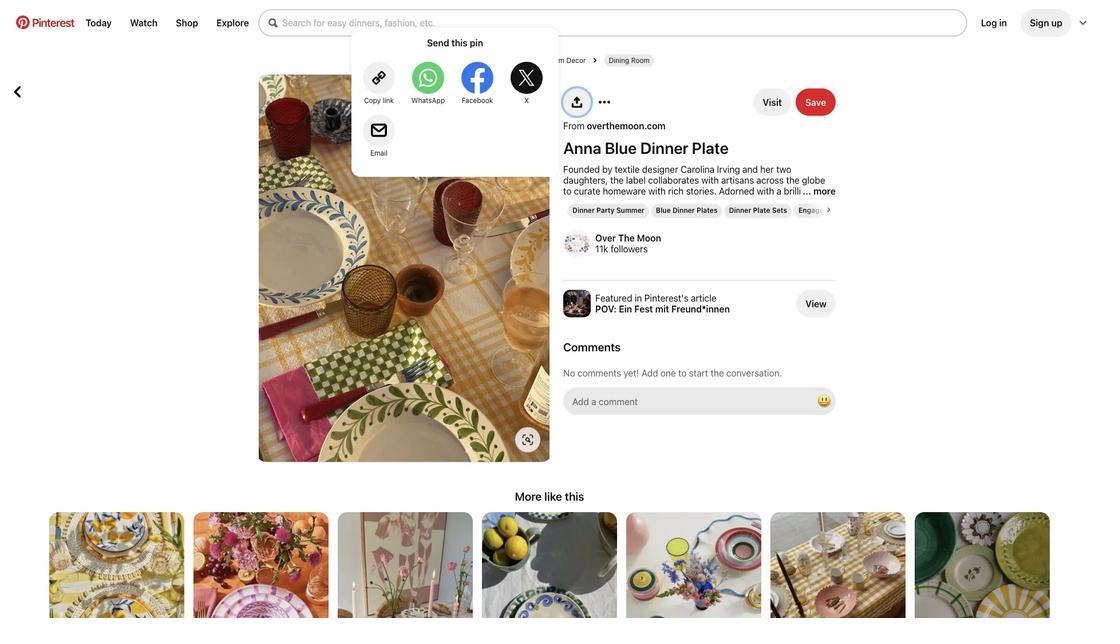 Task type: describe. For each thing, give the bounding box(es) containing it.
... more
[[800, 186, 836, 197]]

Search text field
[[282, 17, 966, 28]]

view
[[806, 298, 827, 309]]

from overthemoon.com
[[563, 121, 666, 131]]

more
[[814, 186, 836, 197]]

trim,
[[601, 197, 620, 208]]

😃
[[817, 393, 831, 409]]

visit
[[763, 97, 782, 108]]

2 vertical spatial to
[[678, 368, 687, 378]]

carolina
[[681, 164, 715, 175]]

1 vertical spatial this
[[565, 490, 584, 503]]

yet!
[[624, 368, 639, 378]]

log in
[[981, 17, 1007, 28]]

anna inside the founded by textile designer carolina irving and her two daughters, the label collaborates with artisans across the globe to curate homeware with rich stories. adorned with a brilliant cerulean trim, the anna blue dinner plate is crafted in portugal. due to the handmade quality of the ceramic, each plate is entirely one of a kind.
[[638, 197, 660, 208]]

breadcrumb arrow image for explore
[[476, 58, 480, 63]]

followers
[[611, 244, 648, 254]]

two yellow and blue plates sitting on top of a table next to glasses, silverware and utensils image
[[49, 512, 184, 618]]

start
[[689, 368, 708, 378]]

sign
[[1030, 17, 1049, 28]]

pinterest image
[[16, 15, 30, 29]]

more like this
[[515, 490, 584, 503]]

moon
[[637, 233, 661, 244]]

the table is set with pink and white plates, candles, and flowers in vases image
[[338, 512, 473, 618]]

dinner party summer
[[572, 206, 644, 214]]

stories.
[[686, 186, 717, 197]]

add
[[641, 368, 658, 378]]

anna blue dinner plate
[[563, 138, 729, 157]]

many plates and bowls are laid out on the table top, including one with green trim image
[[915, 512, 1050, 618]]

over the moon 11k followers
[[595, 233, 661, 254]]

decor for room decor
[[566, 56, 586, 64]]

1 vertical spatial one
[[661, 368, 676, 378]]

dinner party summer link
[[572, 206, 644, 214]]

overthemoonwedding image
[[563, 230, 591, 257]]

brilliant
[[784, 186, 814, 197]]

no comments yet! add one to start the conversation.
[[563, 368, 782, 378]]

1 vertical spatial explore link
[[445, 56, 469, 64]]

comments
[[578, 368, 621, 378]]

dinner plate sets
[[729, 206, 787, 214]]

1 vertical spatial a
[[592, 218, 597, 229]]

her
[[760, 164, 774, 175]]

two plates with forks and some lemons in bowls next to each other on a table image
[[482, 512, 617, 618]]

portugal.
[[787, 197, 824, 208]]

kind.
[[599, 218, 619, 229]]

the
[[618, 233, 635, 244]]

save button
[[796, 88, 836, 116]]

11k
[[595, 244, 608, 254]]

send
[[427, 37, 449, 48]]

1 horizontal spatial with
[[702, 175, 719, 186]]

watch
[[130, 17, 157, 28]]

in inside the founded by textile designer carolina irving and her two daughters, the label collaborates with artisans across the globe to curate homeware with rich stories. adorned with a brilliant cerulean trim, the anna blue dinner plate is crafted in portugal. due to the handmade quality of the ceramic, each plate is entirely one of a kind.
[[777, 197, 784, 208]]

designer
[[642, 164, 678, 175]]

each
[[750, 208, 770, 218]]

article
[[691, 293, 717, 304]]

freund*innen
[[671, 304, 730, 315]]

overthemoon.com button
[[587, 121, 666, 131]]

dining
[[609, 56, 629, 64]]

conversation.
[[726, 368, 782, 378]]

search image
[[268, 18, 278, 27]]

plate inside the founded by textile designer carolina irving and her two daughters, the label collaborates with artisans across the globe to curate homeware with rich stories. adorned with a brilliant cerulean trim, the anna blue dinner plate is crafted in portugal. due to the handmade quality of the ceramic, each plate is entirely one of a kind.
[[712, 197, 733, 208]]

collaborates
[[648, 175, 699, 186]]

watch link
[[125, 13, 162, 33]]

summer
[[616, 206, 644, 214]]

copy
[[364, 96, 381, 104]]

pov: ein fest mit freund*innen link
[[595, 304, 730, 315]]

sets
[[772, 206, 787, 214]]

...
[[803, 186, 811, 197]]

explore for bottommost explore link
[[445, 56, 469, 64]]

pinterest button
[[9, 15, 81, 30]]

dining room link
[[609, 56, 650, 64]]

room decor link
[[546, 56, 586, 64]]

two
[[776, 164, 791, 175]]

up
[[1051, 17, 1062, 28]]

link
[[383, 96, 394, 104]]

whatsapp
[[411, 96, 445, 104]]

over the moon link
[[595, 233, 661, 244]]

blue down overthemoon.com button
[[605, 138, 637, 157]]

sign up button
[[1021, 9, 1072, 37]]

comments
[[563, 340, 621, 354]]

label
[[626, 175, 646, 186]]

explore for leftmost explore link
[[216, 17, 249, 28]]

0 horizontal spatial of
[[581, 218, 590, 229]]

homeware
[[603, 186, 646, 197]]

breadcrumb arrow image
[[593, 58, 597, 63]]

dinner inside the founded by textile designer carolina irving and her two daughters, the label collaborates with artisans across the globe to curate homeware with rich stories. adorned with a brilliant cerulean trim, the anna blue dinner plate is crafted in portugal. due to the handmade quality of the ceramic, each plate is entirely one of a kind.
[[683, 197, 710, 208]]

overthemoon.com
[[587, 121, 666, 131]]

adorned
[[719, 186, 754, 197]]

0 vertical spatial a
[[777, 186, 781, 197]]



Task type: vqa. For each thing, say whether or not it's contained in the screenshot.
in for Log in
yes



Task type: locate. For each thing, give the bounding box(es) containing it.
0 vertical spatial explore
[[216, 17, 249, 28]]

1 horizontal spatial is
[[795, 208, 802, 218]]

breadcrumb arrow image for home decor
[[535, 58, 539, 63]]

by
[[602, 164, 612, 175]]

featured
[[595, 293, 632, 304]]

no
[[563, 368, 575, 378]]

decor right home
[[508, 56, 528, 64]]

this right like at the bottom of the page
[[565, 490, 584, 503]]

1 room from the left
[[546, 56, 564, 64]]

curate
[[574, 186, 600, 197]]

anna up founded
[[563, 138, 601, 157]]

1 horizontal spatial this
[[565, 490, 584, 503]]

x
[[524, 96, 529, 104]]

plates
[[697, 206, 718, 214]]

today
[[86, 17, 112, 28]]

explore link down send this pin
[[445, 56, 469, 64]]

a up sets
[[777, 186, 781, 197]]

1 decor from the left
[[508, 56, 528, 64]]

explore left search icon
[[216, 17, 249, 28]]

ein
[[619, 304, 632, 315]]

a table set with plates, glasses and napkins image
[[259, 75, 550, 462], [259, 75, 550, 462]]

featured in pinterest's article pov: ein fest mit freund*innen
[[595, 293, 730, 315]]

blue down collaborates
[[662, 197, 680, 208]]

0 horizontal spatial explore link
[[212, 13, 254, 33]]

explore link
[[212, 13, 254, 33], [445, 56, 469, 64]]

0 horizontal spatial to
[[563, 186, 572, 197]]

scroll image
[[827, 208, 831, 212]]

founded
[[563, 164, 600, 175]]

of
[[685, 208, 694, 218], [581, 218, 590, 229]]

1 vertical spatial in
[[777, 197, 784, 208]]

dinner plate sets link
[[729, 206, 787, 214]]

globe
[[802, 175, 825, 186]]

across
[[756, 175, 784, 186]]

click to shop image
[[522, 434, 534, 446]]

the table is set with flowers and fruit image
[[193, 512, 329, 618]]

dinner
[[640, 138, 688, 157], [683, 197, 710, 208], [572, 206, 595, 214], [673, 206, 695, 214], [729, 206, 751, 214]]

from
[[563, 121, 585, 131]]

room
[[546, 56, 564, 64], [631, 56, 650, 64]]

a
[[777, 186, 781, 197], [592, 218, 597, 229]]

this
[[451, 37, 468, 48], [565, 490, 584, 503]]

decor for home decor
[[508, 56, 528, 64]]

in
[[999, 17, 1007, 28], [777, 197, 784, 208], [635, 293, 642, 304]]

home decor
[[487, 56, 528, 64]]

sign up
[[1030, 17, 1062, 28]]

0 horizontal spatial with
[[648, 186, 666, 197]]

one inside the founded by textile designer carolina irving and her two daughters, the label collaborates with artisans across the globe to curate homeware with rich stories. adorned with a brilliant cerulean trim, the anna blue dinner plate is crafted in portugal. due to the handmade quality of the ceramic, each plate is entirely one of a kind.
[[563, 218, 579, 229]]

in inside featured in pinterest's article pov: ein fest mit freund*innen
[[635, 293, 642, 304]]

with
[[702, 175, 719, 186], [648, 186, 666, 197], [757, 186, 774, 197]]

one
[[563, 218, 579, 229], [661, 368, 676, 378]]

today link
[[81, 13, 116, 33]]

1 horizontal spatial decor
[[566, 56, 586, 64]]

to right due
[[582, 208, 591, 218]]

handmade
[[609, 208, 653, 218]]

0 horizontal spatial anna
[[563, 138, 601, 157]]

of right due
[[581, 218, 590, 229]]

room right dining
[[631, 56, 650, 64]]

1 vertical spatial explore
[[445, 56, 469, 64]]

1 horizontal spatial of
[[685, 208, 694, 218]]

log
[[981, 17, 997, 28]]

1 horizontal spatial room
[[631, 56, 650, 64]]

breadcrumb arrow image down "pin"
[[476, 58, 480, 63]]

over
[[595, 233, 616, 244]]

artisans
[[721, 175, 754, 186]]

in right crafted
[[777, 197, 784, 208]]

plate
[[692, 138, 729, 157], [712, 197, 733, 208], [753, 206, 770, 214]]

0 horizontal spatial breadcrumb arrow image
[[476, 58, 480, 63]]

2 horizontal spatial to
[[678, 368, 687, 378]]

0 horizontal spatial this
[[451, 37, 468, 48]]

blue
[[605, 138, 637, 157], [662, 197, 680, 208], [656, 206, 671, 214]]

to left curate
[[563, 186, 572, 197]]

like
[[544, 490, 562, 503]]

anna
[[563, 138, 601, 157], [638, 197, 660, 208]]

more like this button
[[515, 490, 584, 503]]

0 vertical spatial to
[[563, 186, 572, 197]]

0 horizontal spatial is
[[736, 197, 742, 208]]

blue inside the founded by textile designer carolina irving and her two daughters, the label collaborates with artisans across the globe to curate homeware with rich stories. adorned with a brilliant cerulean trim, the anna blue dinner plate is crafted in portugal. due to the handmade quality of the ceramic, each plate is entirely one of a kind.
[[662, 197, 680, 208]]

copy link
[[364, 96, 394, 104]]

facebook
[[462, 96, 493, 104]]

fest
[[634, 304, 653, 315]]

0 vertical spatial one
[[563, 218, 579, 229]]

explore link left search icon
[[212, 13, 254, 33]]

founded by textile designer carolina irving and her two daughters, the label collaborates with artisans across the globe to curate homeware with rich stories. adorned with a brilliant cerulean trim, the anna blue dinner plate is crafted in portugal. due to the handmade quality of the ceramic, each plate is entirely one of a kind.
[[563, 164, 835, 229]]

explore down send this pin
[[445, 56, 469, 64]]

email
[[370, 149, 388, 157]]

mit
[[655, 304, 669, 315]]

this left "pin"
[[451, 37, 468, 48]]

in right ein
[[635, 293, 642, 304]]

with up the dinner plate sets link at the top of page
[[757, 186, 774, 197]]

is left crafted
[[736, 197, 742, 208]]

room left breadcrumb arrow image
[[546, 56, 564, 64]]

0 vertical spatial in
[[999, 17, 1007, 28]]

0 horizontal spatial decor
[[508, 56, 528, 64]]

pinterest
[[32, 15, 74, 29]]

2 vertical spatial in
[[635, 293, 642, 304]]

1 horizontal spatial in
[[777, 197, 784, 208]]

one up overthemoonwedding icon
[[563, 218, 579, 229]]

due
[[563, 208, 580, 218]]

ceramic,
[[712, 208, 747, 218]]

1 breadcrumb arrow image from the left
[[476, 58, 480, 63]]

1 horizontal spatial a
[[777, 186, 781, 197]]

0 horizontal spatial explore
[[216, 17, 249, 28]]

1 horizontal spatial anna
[[638, 197, 660, 208]]

decor left breadcrumb arrow image
[[566, 56, 586, 64]]

0 horizontal spatial in
[[635, 293, 642, 304]]

daughters,
[[563, 175, 608, 186]]

save
[[805, 97, 826, 108]]

rich
[[668, 186, 684, 197]]

one right the add
[[661, 368, 676, 378]]

quality
[[655, 208, 683, 218]]

in inside button
[[999, 17, 1007, 28]]

1 horizontal spatial to
[[582, 208, 591, 218]]

plate
[[772, 208, 793, 218]]

irving
[[717, 164, 740, 175]]

with left artisans
[[702, 175, 719, 186]]

pov:
[[595, 304, 617, 315]]

2 breadcrumb arrow image from the left
[[535, 58, 539, 63]]

dining room
[[609, 56, 650, 64]]

the table is set with colorful plates and vases image
[[626, 512, 761, 618]]

more
[[515, 490, 542, 503]]

2 decor from the left
[[566, 56, 586, 64]]

1 horizontal spatial explore
[[445, 56, 469, 64]]

0 vertical spatial this
[[451, 37, 468, 48]]

blue dinner plates
[[656, 206, 718, 214]]

pin
[[470, 37, 483, 48]]

1 vertical spatial to
[[582, 208, 591, 218]]

0 vertical spatial explore link
[[212, 13, 254, 33]]

1 horizontal spatial one
[[661, 368, 676, 378]]

entirely
[[804, 208, 835, 218]]

pinterest's
[[644, 293, 689, 304]]

0 horizontal spatial one
[[563, 218, 579, 229]]

of left plates
[[685, 208, 694, 218]]

in for log in
[[999, 17, 1007, 28]]

2 horizontal spatial with
[[757, 186, 774, 197]]

the table is set with dishes and utensils image
[[771, 512, 906, 618]]

cerulean
[[563, 197, 599, 208]]

log in button
[[972, 9, 1016, 37]]

and
[[742, 164, 758, 175]]

2 horizontal spatial in
[[999, 17, 1007, 28]]

a left kind.
[[592, 218, 597, 229]]

0 horizontal spatial a
[[592, 218, 597, 229]]

shop
[[176, 17, 198, 28]]

is right plate
[[795, 208, 802, 218]]

shop link
[[171, 13, 203, 33]]

in for featured in pinterest's article pov: ein fest mit freund*innen
[[635, 293, 642, 304]]

1 vertical spatial anna
[[638, 197, 660, 208]]

Add a comment field
[[573, 396, 804, 407]]

0 vertical spatial anna
[[563, 138, 601, 157]]

is
[[736, 197, 742, 208], [795, 208, 802, 218]]

anna down the label
[[638, 197, 660, 208]]

in right log
[[999, 17, 1007, 28]]

the
[[610, 175, 624, 186], [786, 175, 800, 186], [623, 197, 636, 208], [593, 208, 607, 218], [696, 208, 709, 218], [711, 368, 724, 378]]

breadcrumb arrow image
[[476, 58, 480, 63], [535, 58, 539, 63]]

0 horizontal spatial room
[[546, 56, 564, 64]]

1 horizontal spatial breadcrumb arrow image
[[535, 58, 539, 63]]

breadcrumb arrow image left room decor link
[[535, 58, 539, 63]]

send this pin
[[427, 37, 483, 48]]

1 horizontal spatial explore link
[[445, 56, 469, 64]]

with left "rich"
[[648, 186, 666, 197]]

blue down "rich"
[[656, 206, 671, 214]]

textile
[[615, 164, 640, 175]]

view link
[[796, 290, 836, 317]]

2 room from the left
[[631, 56, 650, 64]]

home
[[487, 56, 506, 64]]

list
[[45, 512, 1054, 618]]

to left start
[[678, 368, 687, 378]]

pinterest link
[[9, 15, 81, 29]]



